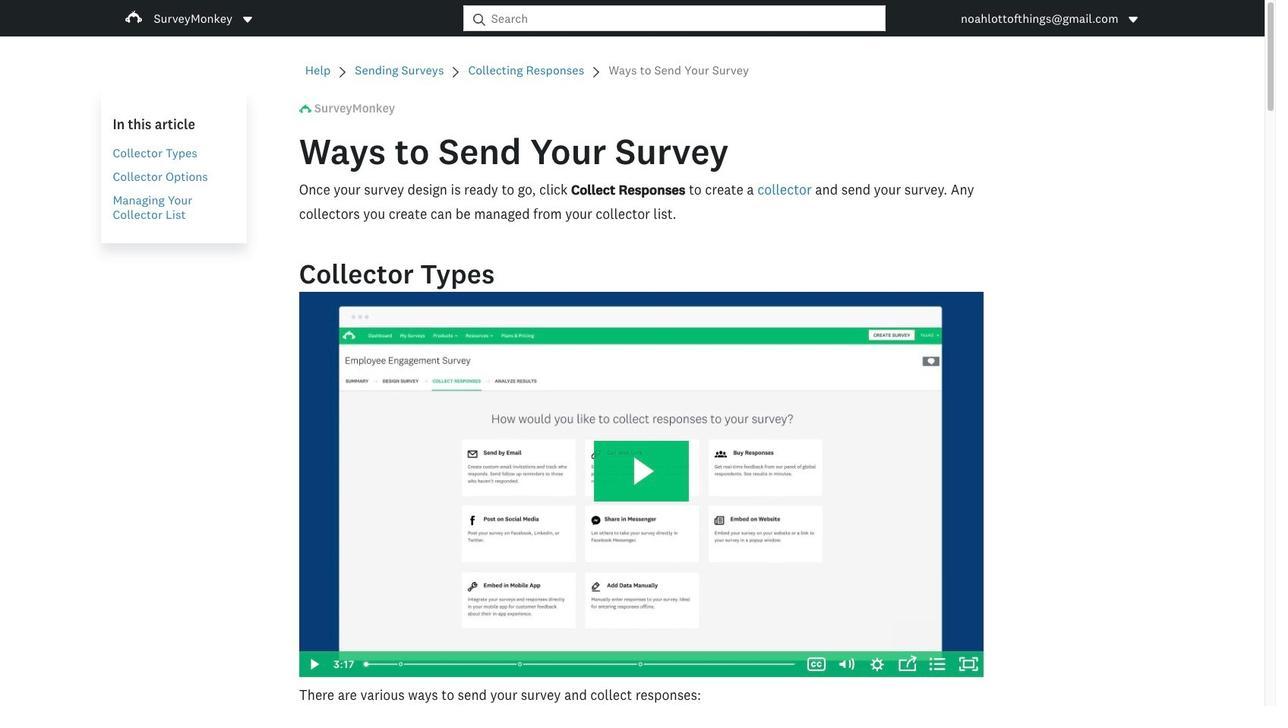 Task type: locate. For each thing, give the bounding box(es) containing it.
search image
[[473, 13, 485, 25], [473, 13, 485, 25]]

open image
[[242, 13, 254, 25], [1128, 13, 1140, 25], [1130, 16, 1139, 22]]

chapter markers toolbar
[[366, 651, 794, 677]]

Search text field
[[485, 6, 886, 30]]

open image
[[243, 16, 252, 22]]



Task type: vqa. For each thing, say whether or not it's contained in the screenshot.
Open image in the icon
yes



Task type: describe. For each thing, give the bounding box(es) containing it.
video element
[[299, 292, 984, 677]]

playbar slider
[[355, 651, 802, 677]]



